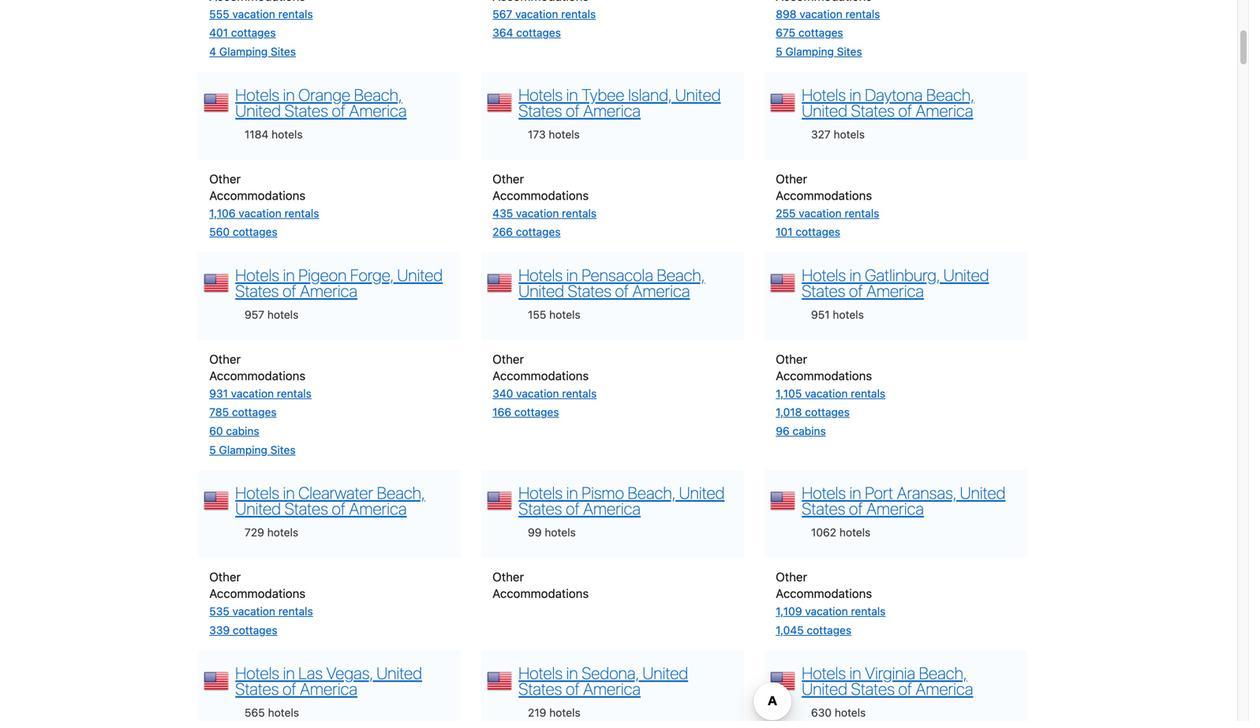 Task type: describe. For each thing, give the bounding box(es) containing it.
340 vacation rentals link
[[493, 387, 597, 400]]

99
[[528, 526, 542, 539]]

101
[[776, 225, 793, 238]]

555 vacation rentals link
[[209, 7, 313, 20]]

266 cottages link
[[493, 225, 561, 238]]

america for hotels in port aransas, united states of america
[[867, 499, 924, 519]]

states inside hotels in sedona, united states of america 219 hotels
[[519, 679, 562, 699]]

1184
[[245, 128, 269, 141]]

united inside the hotels in gatlinburg, united states of america 951 hotels
[[944, 265, 989, 285]]

101 cottages link
[[776, 225, 841, 238]]

america for hotels in tybee island, united states of america
[[583, 100, 641, 120]]

accommodations for hotels in tybee island, united states of america
[[493, 188, 589, 202]]

565
[[245, 707, 265, 720]]

cottages inside 898 vacation rentals 675 cottages 5 glamping sites
[[799, 26, 843, 39]]

1,106 vacation rentals link
[[209, 207, 319, 220]]

hotels for hotels in pigeon forge, united states of america
[[267, 308, 299, 321]]

vacation inside 555 vacation rentals 401 cottages 4 glamping sites
[[232, 7, 275, 20]]

535 vacation rentals link
[[209, 605, 313, 618]]

beach, for virginia
[[919, 663, 967, 683]]

island,
[[628, 85, 672, 104]]

567
[[493, 7, 512, 20]]

675
[[776, 26, 796, 39]]

accommodations for hotels in port aransas, united states of america
[[776, 586, 872, 601]]

hotels in las vegas, united states of america 565 hotels
[[235, 663, 422, 720]]

in for port
[[850, 483, 862, 503]]

other for hotels in gatlinburg, united states of america
[[776, 352, 807, 366]]

957
[[245, 308, 264, 321]]

united for hotels in daytona beach, united states of america
[[802, 100, 848, 120]]

hotels for hotels in sedona, united states of america
[[519, 663, 563, 683]]

rentals for hotels in gatlinburg, united states of america
[[851, 387, 886, 400]]

pensacola
[[582, 265, 653, 285]]

pismo
[[582, 483, 624, 503]]

of for hotels in clearwater beach, united states of america
[[332, 499, 346, 519]]

cottages for hotels in orange beach, united states of america
[[233, 225, 277, 238]]

hotels for hotels in daytona beach, united states of america
[[802, 85, 846, 104]]

accommodations for hotels in clearwater beach, united states of america
[[209, 586, 306, 601]]

united for hotels in clearwater beach, united states of america
[[235, 499, 281, 519]]

united for hotels in orange beach, united states of america
[[235, 100, 281, 120]]

339
[[209, 624, 230, 637]]

hotels in daytona beach, united states of america link
[[802, 85, 975, 120]]

hotels for hotels in port aransas, united states of america
[[840, 526, 871, 539]]

united for hotels in pigeon forge, united states of america
[[397, 265, 443, 285]]

orange
[[298, 85, 351, 104]]

567 vacation rentals link
[[493, 7, 596, 20]]

rentals for hotels in port aransas, united states of america
[[851, 605, 886, 618]]

340
[[493, 387, 513, 400]]

in for orange
[[283, 85, 295, 104]]

1,045 cottages link
[[776, 624, 852, 637]]

of for hotels in orange beach, united states of america
[[332, 100, 346, 120]]

hotels in virginia beach, united states of america link
[[802, 663, 973, 699]]

of inside hotels in sedona, united states of america 219 hotels
[[566, 679, 580, 699]]

america inside the hotels in gatlinburg, united states of america 951 hotels
[[867, 281, 924, 301]]

sites for 401 cottages
[[271, 45, 296, 58]]

1,109 vacation rentals link
[[776, 605, 886, 618]]

hotels in pismo beach, united states of america 99 hotels
[[519, 483, 725, 539]]

60
[[209, 425, 223, 438]]

port
[[865, 483, 893, 503]]

hotels in orange beach, united states of america 1184 hotels
[[235, 85, 407, 141]]

america for hotels in pismo beach, united states of america
[[583, 499, 641, 519]]

155
[[528, 308, 546, 321]]

vacation for hotels in clearwater beach, united states of america
[[233, 605, 275, 618]]

other inside 'other accommodations'
[[493, 570, 524, 584]]

401
[[209, 26, 228, 39]]

cottages for hotels in clearwater beach, united states of america
[[233, 624, 278, 637]]

567 vacation rentals 364 cottages
[[493, 7, 596, 39]]

hotels in las vegas, united states of america link
[[235, 663, 422, 699]]

219
[[528, 707, 546, 720]]

other accommodations 1,105 vacation rentals 1,018 cottages 96 cabins
[[776, 352, 886, 438]]

1,018
[[776, 406, 802, 419]]

other accommodations 1,109 vacation rentals 1,045 cottages
[[776, 570, 886, 637]]

hotels in tybee island, united states of america link
[[519, 85, 721, 120]]

forge,
[[350, 265, 394, 285]]

in for clearwater
[[283, 483, 295, 503]]

cottages for hotels in daytona beach, united states of america
[[796, 225, 841, 238]]

vacation for hotels in daytona beach, united states of america
[[799, 207, 842, 220]]

accommodations for hotels in gatlinburg, united states of america
[[776, 368, 872, 383]]

5 inside 898 vacation rentals 675 cottages 5 glamping sites
[[776, 45, 783, 58]]

173
[[528, 128, 546, 141]]

beach, for clearwater
[[377, 483, 425, 503]]

cottages for hotels in tybee island, united states of america
[[516, 225, 561, 238]]

states for hotels in clearwater beach, united states of america
[[285, 499, 328, 519]]

cottages inside 567 vacation rentals 364 cottages
[[516, 26, 561, 39]]

other for hotels in port aransas, united states of america
[[776, 570, 807, 584]]

hotels for hotels in gatlinburg, united states of america
[[802, 265, 846, 285]]

united for hotels in pensacola beach, united states of america
[[519, 281, 564, 301]]

1062
[[811, 526, 837, 539]]

rentals inside 567 vacation rentals 364 cottages
[[561, 7, 596, 20]]

364
[[493, 26, 513, 39]]

other for hotels in clearwater beach, united states of america
[[209, 570, 241, 584]]

vacation for hotels in pigeon forge, united states of america
[[231, 387, 274, 400]]

hotels in tybee island, united states of america 173 hotels
[[519, 85, 721, 141]]

daytona
[[865, 85, 923, 104]]

1,106
[[209, 207, 236, 220]]

america inside hotels in sedona, united states of america 219 hotels
[[583, 679, 641, 699]]

364 cottages link
[[493, 26, 561, 39]]

255
[[776, 207, 796, 220]]

of for hotels in daytona beach, united states of america
[[898, 100, 912, 120]]

1,018 cottages link
[[776, 406, 850, 419]]

4
[[209, 45, 216, 58]]

of for hotels in pismo beach, united states of america
[[566, 499, 580, 519]]

of inside the hotels in gatlinburg, united states of america 951 hotels
[[849, 281, 863, 301]]

cottages for hotels in pigeon forge, united states of america
[[232, 406, 277, 419]]

america for hotels in orange beach, united states of america
[[349, 100, 407, 120]]

america for hotels in pigeon forge, united states of america
[[300, 281, 358, 301]]

sites for 675 cottages
[[837, 45, 862, 58]]

accommodations for hotels in pigeon forge, united states of america
[[209, 368, 306, 383]]

united for hotels in port aransas, united states of america
[[960, 483, 1006, 503]]

las
[[298, 663, 323, 683]]

rentals for hotels in pigeon forge, united states of america
[[277, 387, 312, 400]]

hotels in pigeon forge, united states of america link
[[235, 265, 443, 301]]

other for hotels in tybee island, united states of america
[[493, 171, 524, 186]]

aransas,
[[897, 483, 957, 503]]

vacation for hotels in gatlinburg, united states of america
[[805, 387, 848, 400]]

america for hotels in daytona beach, united states of america
[[916, 100, 973, 120]]

in for pismo
[[566, 483, 578, 503]]

vacation for hotels in tybee island, united states of america
[[516, 207, 559, 220]]

other for hotels in pensacola beach, united states of america
[[493, 352, 524, 366]]

0 horizontal spatial 5 glamping sites link
[[209, 443, 296, 456]]

630
[[811, 707, 832, 720]]

rentals inside 555 vacation rentals 401 cottages 4 glamping sites
[[278, 7, 313, 20]]

of for hotels in las vegas, united states of america
[[283, 679, 296, 699]]

hotels in clearwater beach, united states of america link
[[235, 483, 425, 519]]

hotels in port aransas, united states of america 1062 hotels
[[802, 483, 1006, 539]]

555
[[209, 7, 229, 20]]

hotels for hotels in virginia beach, united states of america
[[802, 663, 846, 683]]

339 cottages link
[[209, 624, 278, 637]]

gatlinburg,
[[865, 265, 940, 285]]

hotels in pensacola beach, united states of america link
[[519, 265, 705, 301]]

hotels inside the hotels in gatlinburg, united states of america 951 hotels
[[833, 308, 864, 321]]

401 cottages link
[[209, 26, 276, 39]]

america for hotels in pensacola beach, united states of america
[[633, 281, 690, 301]]

cottages for hotels in pensacola beach, united states of america
[[514, 406, 559, 419]]

cottages inside 555 vacation rentals 401 cottages 4 glamping sites
[[231, 26, 276, 39]]

560
[[209, 225, 230, 238]]

hotels for hotels in port aransas, united states of america
[[802, 483, 846, 503]]

931
[[209, 387, 228, 400]]

hotels for hotels in daytona beach, united states of america
[[834, 128, 865, 141]]

united for hotels in pismo beach, united states of america
[[679, 483, 725, 503]]



Task type: locate. For each thing, give the bounding box(es) containing it.
of for hotels in virginia beach, united states of america
[[898, 679, 912, 699]]

in inside "hotels in pigeon forge, united states of america 957 hotels"
[[283, 265, 295, 285]]

cottages up the 4 glamping sites link
[[231, 26, 276, 39]]

rentals inside other accommodations 931 vacation rentals 785 cottages 60 cabins 5 glamping sites
[[277, 387, 312, 400]]

hotels for hotels in pismo beach, united states of america
[[545, 526, 576, 539]]

glamping for 401
[[219, 45, 268, 58]]

hotels in gatlinburg, united states of america link
[[802, 265, 989, 301]]

5 glamping sites link
[[776, 45, 862, 58], [209, 443, 296, 456]]

of inside hotels in pismo beach, united states of america 99 hotels
[[566, 499, 580, 519]]

america inside "hotels in virginia beach, united states of america 630 hotels"
[[916, 679, 973, 699]]

other for hotels in daytona beach, united states of america
[[776, 171, 807, 186]]

hotels up the 951
[[802, 265, 846, 285]]

166
[[493, 406, 511, 419]]

1 horizontal spatial cabins
[[793, 425, 826, 438]]

sites inside 555 vacation rentals 401 cottages 4 glamping sites
[[271, 45, 296, 58]]

states for hotels in port aransas, united states of america
[[802, 499, 846, 519]]

729
[[245, 526, 264, 539]]

hotels for hotels in tybee island, united states of america
[[549, 128, 580, 141]]

accommodations down the 99
[[493, 586, 589, 601]]

states for hotels in orange beach, united states of america
[[285, 100, 328, 120]]

united for hotels in las vegas, united states of america
[[377, 663, 422, 683]]

785 cottages link
[[209, 406, 277, 419]]

accommodations up 535 vacation rentals link
[[209, 586, 306, 601]]

cabins down 1,018 cottages "link" on the bottom
[[793, 425, 826, 438]]

states for hotels in pismo beach, united states of america
[[519, 499, 562, 519]]

in inside "hotels in virginia beach, united states of america 630 hotels"
[[850, 663, 862, 683]]

america for hotels in clearwater beach, united states of america
[[349, 499, 407, 519]]

sites inside other accommodations 931 vacation rentals 785 cottages 60 cabins 5 glamping sites
[[270, 443, 296, 456]]

hotels inside hotels in pismo beach, united states of america 99 hotels
[[545, 526, 576, 539]]

other inside other accommodations 340 vacation rentals 166 cottages
[[493, 352, 524, 366]]

rentals inside other accommodations 435 vacation rentals 266 cottages
[[562, 207, 597, 220]]

states inside "hotels in pensacola beach, united states of america 155 hotels"
[[568, 281, 612, 301]]

hotels for hotels in clearwater beach, united states of america
[[235, 483, 279, 503]]

cottages down 1,106 vacation rentals link
[[233, 225, 277, 238]]

rentals for hotels in clearwater beach, united states of america
[[278, 605, 313, 618]]

hotels inside the hotels in clearwater beach, united states of america 729 hotels
[[235, 483, 279, 503]]

accommodations inside other accommodations 340 vacation rentals 166 cottages
[[493, 368, 589, 383]]

sites
[[271, 45, 296, 58], [837, 45, 862, 58], [270, 443, 296, 456]]

hotels in sedona, united states of america 219 hotels
[[519, 663, 688, 720]]

hotels up 1184
[[235, 85, 279, 104]]

sites down 785 cottages link
[[270, 443, 296, 456]]

vacation up 401 cottages link
[[232, 7, 275, 20]]

hotels up 1062
[[802, 483, 846, 503]]

cottages down 1,105 vacation rentals link
[[805, 406, 850, 419]]

cottages down 535 vacation rentals link
[[233, 624, 278, 637]]

sites down 555 vacation rentals 'link'
[[271, 45, 296, 58]]

in for pensacola
[[566, 265, 578, 285]]

united inside "hotels in virginia beach, united states of america 630 hotels"
[[802, 679, 848, 699]]

beach, inside the hotels in clearwater beach, united states of america 729 hotels
[[377, 483, 425, 503]]

in inside "hotels in port aransas, united states of america 1062 hotels"
[[850, 483, 862, 503]]

560 cottages link
[[209, 225, 277, 238]]

rentals for hotels in pensacola beach, united states of america
[[562, 387, 597, 400]]

united inside hotels in las vegas, united states of america 565 hotels
[[377, 663, 422, 683]]

in inside hotels in daytona beach, united states of america 327 hotels
[[850, 85, 862, 104]]

beach, right pensacola
[[657, 265, 705, 285]]

america inside hotels in pismo beach, united states of america 99 hotels
[[583, 499, 641, 519]]

cabins inside other accommodations 931 vacation rentals 785 cottages 60 cabins 5 glamping sites
[[226, 425, 259, 438]]

hotels right 630
[[835, 707, 866, 720]]

hotels right 1062
[[840, 526, 871, 539]]

united for hotels in tybee island, united states of america
[[675, 85, 721, 104]]

other accommodations 535 vacation rentals 339 cottages
[[209, 570, 313, 637]]

cottages inside other accommodations 435 vacation rentals 266 cottages
[[516, 225, 561, 238]]

other accommodations 255 vacation rentals 101 cottages
[[776, 171, 880, 238]]

beach, right pismo
[[628, 483, 676, 503]]

hotels up 155
[[519, 265, 563, 285]]

hotels in port aransas, united states of america link
[[802, 483, 1006, 519]]

united inside "hotels in port aransas, united states of america 1062 hotels"
[[960, 483, 1006, 503]]

hotels up "173"
[[519, 85, 563, 104]]

hotels for hotels in las vegas, united states of america
[[268, 707, 299, 720]]

vacation up '1,045 cottages' link
[[805, 605, 848, 618]]

898 vacation rentals 675 cottages 5 glamping sites
[[776, 7, 880, 58]]

other accommodations 340 vacation rentals 166 cottages
[[493, 352, 597, 419]]

vacation up '266 cottages' link
[[516, 207, 559, 220]]

accommodations inside other accommodations 535 vacation rentals 339 cottages
[[209, 586, 306, 601]]

cottages for hotels in port aransas, united states of america
[[807, 624, 852, 637]]

hotels right 957
[[267, 308, 299, 321]]

hotels inside hotels in las vegas, united states of america 565 hotels
[[268, 707, 299, 720]]

cottages
[[231, 26, 276, 39], [516, 26, 561, 39], [799, 26, 843, 39], [233, 225, 277, 238], [516, 225, 561, 238], [796, 225, 841, 238], [232, 406, 277, 419], [514, 406, 559, 419], [805, 406, 850, 419], [233, 624, 278, 637], [807, 624, 852, 637]]

2 cabins from the left
[[793, 425, 826, 438]]

898
[[776, 7, 797, 20]]

hotels right "173"
[[549, 128, 580, 141]]

96
[[776, 425, 790, 438]]

hotels in virginia beach, united states of america 630 hotels
[[802, 663, 973, 720]]

hotels right the 99
[[545, 526, 576, 539]]

vacation up 1,018 cottages "link" on the bottom
[[805, 387, 848, 400]]

cottages inside the other accommodations 255 vacation rentals 101 cottages
[[796, 225, 841, 238]]

states inside hotels in las vegas, united states of america 565 hotels
[[235, 679, 279, 699]]

america inside hotels in daytona beach, united states of america 327 hotels
[[916, 100, 973, 120]]

states inside "hotels in virginia beach, united states of america 630 hotels"
[[851, 679, 895, 699]]

hotels right 1184
[[272, 128, 303, 141]]

in for las
[[283, 663, 295, 683]]

glamping inside 555 vacation rentals 401 cottages 4 glamping sites
[[219, 45, 268, 58]]

hotels up 957
[[235, 265, 279, 285]]

hotels right 219
[[549, 707, 581, 720]]

vacation up 785 cottages link
[[231, 387, 274, 400]]

of for hotels in tybee island, united states of america
[[566, 100, 580, 120]]

5
[[776, 45, 783, 58], [209, 443, 216, 456]]

vacation up "339 cottages" link
[[233, 605, 275, 618]]

america inside hotels in orange beach, united states of america 1184 hotels
[[349, 100, 407, 120]]

hotels up "729"
[[235, 483, 279, 503]]

vegas,
[[326, 663, 373, 683]]

united inside hotels in orange beach, united states of america 1184 hotels
[[235, 100, 281, 120]]

beach, right clearwater
[[377, 483, 425, 503]]

hotels inside hotels in sedona, united states of america 219 hotels
[[549, 707, 581, 720]]

hotels in daytona beach, united states of america 327 hotels
[[802, 85, 975, 141]]

1 horizontal spatial 5 glamping sites link
[[776, 45, 862, 58]]

accommodations up the 255 vacation rentals link
[[776, 188, 872, 202]]

hotels right 565
[[268, 707, 299, 720]]

glamping down the 60 cabins link
[[219, 443, 267, 456]]

327
[[811, 128, 831, 141]]

hotels right "729"
[[267, 526, 298, 539]]

hotels right 155
[[549, 308, 581, 321]]

america for hotels in virginia beach, united states of america
[[916, 679, 973, 699]]

vacation for hotels in orange beach, united states of america
[[239, 207, 282, 220]]

accommodations inside other accommodations 931 vacation rentals 785 cottages 60 cabins 5 glamping sites
[[209, 368, 306, 383]]

hotels inside hotels in tybee island, united states of america 173 hotels
[[519, 85, 563, 104]]

60 cabins link
[[209, 425, 259, 438]]

hotels up 630
[[802, 663, 846, 683]]

accommodations up 1,106 vacation rentals link
[[209, 188, 306, 202]]

of inside the hotels in clearwater beach, united states of america 729 hotels
[[332, 499, 346, 519]]

in left las
[[283, 663, 295, 683]]

hotels in pigeon forge, united states of america 957 hotels
[[235, 265, 443, 321]]

hotels up 565
[[235, 663, 279, 683]]

hotels for hotels in tybee island, united states of america
[[519, 85, 563, 104]]

hotels for hotels in pismo beach, united states of america
[[519, 483, 563, 503]]

535
[[209, 605, 230, 618]]

hotels inside "hotels in pigeon forge, united states of america 957 hotels"
[[267, 308, 299, 321]]

in for tybee
[[566, 85, 578, 104]]

1 horizontal spatial 5
[[776, 45, 783, 58]]

hotels in pensacola beach, united states of america 155 hotels
[[519, 265, 705, 321]]

accommodations up 1,105 vacation rentals link
[[776, 368, 872, 383]]

beach, right daytona at the top right of page
[[927, 85, 975, 104]]

states inside hotels in orange beach, united states of america 1184 hotels
[[285, 100, 328, 120]]

hotels for hotels in las vegas, united states of america
[[235, 663, 279, 683]]

1,105
[[776, 387, 802, 400]]

hotels inside hotels in orange beach, united states of america 1184 hotels
[[272, 128, 303, 141]]

united for hotels in virginia beach, united states of america
[[802, 679, 848, 699]]

hotels inside hotels in las vegas, united states of america 565 hotels
[[235, 663, 279, 683]]

hotels for hotels in pensacola beach, united states of america
[[519, 265, 563, 285]]

hotels inside hotels in tybee island, united states of america 173 hotels
[[549, 128, 580, 141]]

96 cabins link
[[776, 425, 826, 438]]

america inside "hotels in pigeon forge, united states of america 957 hotels"
[[300, 281, 358, 301]]

vacation up '675 cottages' link at the right of the page
[[800, 7, 843, 20]]

5 inside other accommodations 931 vacation rentals 785 cottages 60 cabins 5 glamping sites
[[209, 443, 216, 456]]

675 cottages link
[[776, 26, 843, 39]]

vacation inside other accommodations 1,105 vacation rentals 1,018 cottages 96 cabins
[[805, 387, 848, 400]]

in inside the hotels in gatlinburg, united states of america 951 hotels
[[850, 265, 862, 285]]

hotels in gatlinburg, united states of america 951 hotels
[[802, 265, 989, 321]]

0 horizontal spatial 5
[[209, 443, 216, 456]]

of
[[332, 100, 346, 120], [566, 100, 580, 120], [898, 100, 912, 120], [283, 281, 296, 301], [615, 281, 629, 301], [849, 281, 863, 301], [332, 499, 346, 519], [566, 499, 580, 519], [849, 499, 863, 519], [283, 679, 296, 699], [566, 679, 580, 699], [898, 679, 912, 699]]

glamping for 675
[[786, 45, 834, 58]]

in left pismo
[[566, 483, 578, 503]]

beach, for daytona
[[927, 85, 975, 104]]

in left gatlinburg,
[[850, 265, 862, 285]]

931 vacation rentals link
[[209, 387, 312, 400]]

hotels up the 99
[[519, 483, 563, 503]]

vacation up 364 cottages link
[[515, 7, 558, 20]]

vacation up 101 cottages link
[[799, 207, 842, 220]]

vacation up 560 cottages link
[[239, 207, 282, 220]]

states for hotels in tybee island, united states of america
[[519, 100, 562, 120]]

cottages down 898 vacation rentals link
[[799, 26, 843, 39]]

accommodations
[[209, 188, 306, 202], [493, 188, 589, 202], [776, 188, 872, 202], [209, 368, 306, 383], [493, 368, 589, 383], [776, 368, 872, 383], [209, 586, 306, 601], [493, 586, 589, 601], [776, 586, 872, 601]]

435 vacation rentals link
[[493, 207, 597, 220]]

hotels
[[272, 128, 303, 141], [549, 128, 580, 141], [834, 128, 865, 141], [267, 308, 299, 321], [549, 308, 581, 321], [833, 308, 864, 321], [267, 526, 298, 539], [545, 526, 576, 539], [840, 526, 871, 539], [268, 707, 299, 720], [549, 707, 581, 720], [835, 707, 866, 720]]

of inside hotels in las vegas, united states of america 565 hotels
[[283, 679, 296, 699]]

1,105 vacation rentals link
[[776, 387, 886, 400]]

cottages for hotels in gatlinburg, united states of america
[[805, 406, 850, 419]]

hotels inside hotels in pismo beach, united states of america 99 hotels
[[519, 483, 563, 503]]

hotels up 327
[[802, 85, 846, 104]]

accommodations for hotels in pensacola beach, united states of america
[[493, 368, 589, 383]]

1,109
[[776, 605, 802, 618]]

beach, for pensacola
[[657, 265, 705, 285]]

america
[[349, 100, 407, 120], [583, 100, 641, 120], [916, 100, 973, 120], [300, 281, 358, 301], [633, 281, 690, 301], [867, 281, 924, 301], [349, 499, 407, 519], [583, 499, 641, 519], [867, 499, 924, 519], [300, 679, 358, 699], [583, 679, 641, 699], [916, 679, 973, 699]]

other accommodations 435 vacation rentals 266 cottages
[[493, 171, 597, 238]]

in
[[283, 85, 295, 104], [566, 85, 578, 104], [850, 85, 862, 104], [283, 265, 295, 285], [566, 265, 578, 285], [850, 265, 862, 285], [283, 483, 295, 503], [566, 483, 578, 503], [850, 483, 862, 503], [283, 663, 295, 683], [566, 663, 578, 683], [850, 663, 862, 683]]

in left port
[[850, 483, 862, 503]]

hotels up 219
[[519, 663, 563, 683]]

vacation inside the other accommodations 1,109 vacation rentals 1,045 cottages
[[805, 605, 848, 618]]

america inside "hotels in pensacola beach, united states of america 155 hotels"
[[633, 281, 690, 301]]

hotels inside hotels in daytona beach, united states of america 327 hotels
[[802, 85, 846, 104]]

in left pigeon
[[283, 265, 295, 285]]

vacation inside 567 vacation rentals 364 cottages
[[515, 7, 558, 20]]

hotels in sedona, united states of america link
[[519, 663, 688, 699]]

1 vertical spatial 5
[[209, 443, 216, 456]]

hotels for hotels in clearwater beach, united states of america
[[267, 526, 298, 539]]

vacation inside 898 vacation rentals 675 cottages 5 glamping sites
[[800, 7, 843, 20]]

states inside "hotels in port aransas, united states of america 1062 hotels"
[[802, 499, 846, 519]]

of for hotels in pensacola beach, united states of america
[[615, 281, 629, 301]]

pigeon
[[298, 265, 347, 285]]

clearwater
[[298, 483, 373, 503]]

rentals inside other accommodations 340 vacation rentals 166 cottages
[[562, 387, 597, 400]]

rentals inside other accommodations 535 vacation rentals 339 cottages
[[278, 605, 313, 618]]

states inside the hotels in gatlinburg, united states of america 951 hotels
[[802, 281, 846, 301]]

accommodations inside other accommodations 1,106 vacation rentals 560 cottages
[[209, 188, 306, 202]]

cabins inside other accommodations 1,105 vacation rentals 1,018 cottages 96 cabins
[[793, 425, 826, 438]]

cottages down 931 vacation rentals link
[[232, 406, 277, 419]]

cottages inside the other accommodations 1,109 vacation rentals 1,045 cottages
[[807, 624, 852, 637]]

cabins down 785 cottages link
[[226, 425, 259, 438]]

america for hotels in las vegas, united states of america
[[300, 679, 358, 699]]

glamping down '675 cottages' link at the right of the page
[[786, 45, 834, 58]]

cottages down 340 vacation rentals link
[[514, 406, 559, 419]]

states for hotels in pensacola beach, united states of america
[[568, 281, 612, 301]]

other accommodations 931 vacation rentals 785 cottages 60 cabins 5 glamping sites
[[209, 352, 312, 456]]

other for hotels in orange beach, united states of america
[[209, 171, 241, 186]]

united inside hotels in pismo beach, united states of america 99 hotels
[[679, 483, 725, 503]]

in left daytona at the top right of page
[[850, 85, 862, 104]]

accommodations up 340 vacation rentals link
[[493, 368, 589, 383]]

5 down '675'
[[776, 45, 783, 58]]

951
[[811, 308, 830, 321]]

rentals inside 898 vacation rentals 675 cottages 5 glamping sites
[[846, 7, 880, 20]]

cabins for america
[[226, 425, 259, 438]]

united inside "hotels in pigeon forge, united states of america 957 hotels"
[[397, 265, 443, 285]]

accommodations inside the other accommodations 255 vacation rentals 101 cottages
[[776, 188, 872, 202]]

in for daytona
[[850, 85, 862, 104]]

hotels right 327
[[834, 128, 865, 141]]

beach, right orange
[[354, 85, 402, 104]]

other inside other accommodations 931 vacation rentals 785 cottages 60 cabins 5 glamping sites
[[209, 352, 241, 366]]

in inside hotels in sedona, united states of america 219 hotels
[[566, 663, 578, 683]]

other inside the other accommodations 1,109 vacation rentals 1,045 cottages
[[776, 570, 807, 584]]

glamping
[[219, 45, 268, 58], [786, 45, 834, 58], [219, 443, 267, 456]]

other accommodations 1,106 vacation rentals 560 cottages
[[209, 171, 319, 238]]

america inside the hotels in clearwater beach, united states of america 729 hotels
[[349, 499, 407, 519]]

166 cottages link
[[493, 406, 559, 419]]

accommodations up 435 vacation rentals 'link'
[[493, 188, 589, 202]]

of inside hotels in tybee island, united states of america 173 hotels
[[566, 100, 580, 120]]

hotels inside "hotels in pensacola beach, united states of america 155 hotels"
[[519, 265, 563, 285]]

other inside other accommodations 1,105 vacation rentals 1,018 cottages 96 cabins
[[776, 352, 807, 366]]

hotels for hotels in orange beach, united states of america
[[235, 85, 279, 104]]

1 vertical spatial 5 glamping sites link
[[209, 443, 296, 456]]

states for hotels in las vegas, united states of america
[[235, 679, 279, 699]]

cabins for 951
[[793, 425, 826, 438]]

beach, for orange
[[354, 85, 402, 104]]

sedona,
[[582, 663, 639, 683]]

0 vertical spatial 5
[[776, 45, 783, 58]]

555 vacation rentals 401 cottages 4 glamping sites
[[209, 7, 313, 58]]

in left "virginia"
[[850, 663, 862, 683]]

accommodations up 931 vacation rentals link
[[209, 368, 306, 383]]

beach, right "virginia"
[[919, 663, 967, 683]]

in left sedona,
[[566, 663, 578, 683]]

in for gatlinburg,
[[850, 265, 862, 285]]

vacation up 166 cottages "link"
[[516, 387, 559, 400]]

america inside "hotels in port aransas, united states of america 1062 hotels"
[[867, 499, 924, 519]]

cottages down the 255 vacation rentals link
[[796, 225, 841, 238]]

1,045
[[776, 624, 804, 637]]

in left tybee
[[566, 85, 578, 104]]

other
[[209, 171, 241, 186], [493, 171, 524, 186], [776, 171, 807, 186], [209, 352, 241, 366], [493, 352, 524, 366], [776, 352, 807, 366], [209, 570, 241, 584], [493, 570, 524, 584], [776, 570, 807, 584]]

0 horizontal spatial cabins
[[226, 425, 259, 438]]

vacation for hotels in pensacola beach, united states of america
[[516, 387, 559, 400]]

beach, inside hotels in daytona beach, united states of america 327 hotels
[[927, 85, 975, 104]]

cottages down 567 vacation rentals link
[[516, 26, 561, 39]]

glamping inside other accommodations 931 vacation rentals 785 cottages 60 cabins 5 glamping sites
[[219, 443, 267, 456]]

states
[[285, 100, 328, 120], [519, 100, 562, 120], [851, 100, 895, 120], [235, 281, 279, 301], [568, 281, 612, 301], [802, 281, 846, 301], [285, 499, 328, 519], [519, 499, 562, 519], [802, 499, 846, 519], [235, 679, 279, 699], [519, 679, 562, 699], [851, 679, 895, 699]]

beach, inside hotels in orange beach, united states of america 1184 hotels
[[354, 85, 402, 104]]

in inside hotels in pismo beach, united states of america 99 hotels
[[566, 483, 578, 503]]

in inside hotels in tybee island, united states of america 173 hotels
[[566, 85, 578, 104]]

other inside other accommodations 535 vacation rentals 339 cottages
[[209, 570, 241, 584]]

cottages inside other accommodations 535 vacation rentals 339 cottages
[[233, 624, 278, 637]]

vacation for hotels in port aransas, united states of america
[[805, 605, 848, 618]]

virginia
[[865, 663, 916, 683]]

sites down 898 vacation rentals link
[[837, 45, 862, 58]]

hotels in clearwater beach, united states of america 729 hotels
[[235, 483, 425, 539]]

5 glamping sites link down the 60 cabins link
[[209, 443, 296, 456]]

united inside hotels in tybee island, united states of america 173 hotels
[[675, 85, 721, 104]]

hotels inside "hotels in pigeon forge, united states of america 957 hotels"
[[235, 265, 279, 285]]

4 glamping sites link
[[209, 45, 296, 58]]

rentals inside the other accommodations 1,109 vacation rentals 1,045 cottages
[[851, 605, 886, 618]]

898 vacation rentals link
[[776, 7, 880, 20]]

hotels right the 951
[[833, 308, 864, 321]]

states for hotels in pigeon forge, united states of america
[[235, 281, 279, 301]]

states inside "hotels in pigeon forge, united states of america 957 hotels"
[[235, 281, 279, 301]]

0 vertical spatial 5 glamping sites link
[[776, 45, 862, 58]]

785
[[209, 406, 229, 419]]

of for hotels in pigeon forge, united states of america
[[283, 281, 296, 301]]

beach, for pismo
[[628, 483, 676, 503]]

vacation inside other accommodations 931 vacation rentals 785 cottages 60 cabins 5 glamping sites
[[231, 387, 274, 400]]

america inside hotels in tybee island, united states of america 173 hotels
[[583, 100, 641, 120]]

cottages down 435 vacation rentals 'link'
[[516, 225, 561, 238]]

in inside "hotels in pensacola beach, united states of america 155 hotels"
[[566, 265, 578, 285]]

states for hotels in virginia beach, united states of america
[[851, 679, 895, 699]]

5 down 60
[[209, 443, 216, 456]]

cottages down 1,109 vacation rentals link
[[807, 624, 852, 637]]

1 cabins from the left
[[226, 425, 259, 438]]

accommodations inside other accommodations 1,105 vacation rentals 1,018 cottages 96 cabins
[[776, 368, 872, 383]]

in left orange
[[283, 85, 295, 104]]

of inside "hotels in pensacola beach, united states of america 155 hotels"
[[615, 281, 629, 301]]

hotels for hotels in orange beach, united states of america
[[272, 128, 303, 141]]

vacation inside other accommodations 1,106 vacation rentals 560 cottages
[[239, 207, 282, 220]]

rentals inside other accommodations 1,106 vacation rentals 560 cottages
[[285, 207, 319, 220]]

of for hotels in port aransas, united states of america
[[849, 499, 863, 519]]

united inside hotels in sedona, united states of america 219 hotels
[[643, 663, 688, 683]]

glamping down 401 cottages link
[[219, 45, 268, 58]]

united
[[675, 85, 721, 104], [235, 100, 281, 120], [802, 100, 848, 120], [397, 265, 443, 285], [944, 265, 989, 285], [519, 281, 564, 301], [679, 483, 725, 503], [960, 483, 1006, 503], [235, 499, 281, 519], [377, 663, 422, 683], [643, 663, 688, 683], [802, 679, 848, 699]]

255 vacation rentals link
[[776, 207, 880, 220]]

accommodations for hotels in daytona beach, united states of america
[[776, 188, 872, 202]]

rentals inside the other accommodations 255 vacation rentals 101 cottages
[[845, 207, 880, 220]]

rentals for hotels in orange beach, united states of america
[[285, 207, 319, 220]]

5 glamping sites link down '675 cottages' link at the right of the page
[[776, 45, 862, 58]]

rentals for hotels in daytona beach, united states of america
[[845, 207, 880, 220]]

in left pensacola
[[566, 265, 578, 285]]

hotels in pismo beach, united states of america link
[[519, 483, 725, 519]]

hotels in orange beach, united states of america link
[[235, 85, 407, 120]]

accommodations for hotels in orange beach, united states of america
[[209, 188, 306, 202]]

in for virginia
[[850, 663, 862, 683]]

accommodations up 1,109 vacation rentals link
[[776, 586, 872, 601]]

of inside hotels in daytona beach, united states of america 327 hotels
[[898, 100, 912, 120]]

hotels inside hotels in sedona, united states of america 219 hotels
[[519, 663, 563, 683]]

hotels
[[235, 85, 279, 104], [519, 85, 563, 104], [802, 85, 846, 104], [235, 265, 279, 285], [519, 265, 563, 285], [802, 265, 846, 285], [235, 483, 279, 503], [519, 483, 563, 503], [802, 483, 846, 503], [235, 663, 279, 683], [519, 663, 563, 683], [802, 663, 846, 683]]

in left clearwater
[[283, 483, 295, 503]]



Task type: vqa. For each thing, say whether or not it's contained in the screenshot.


